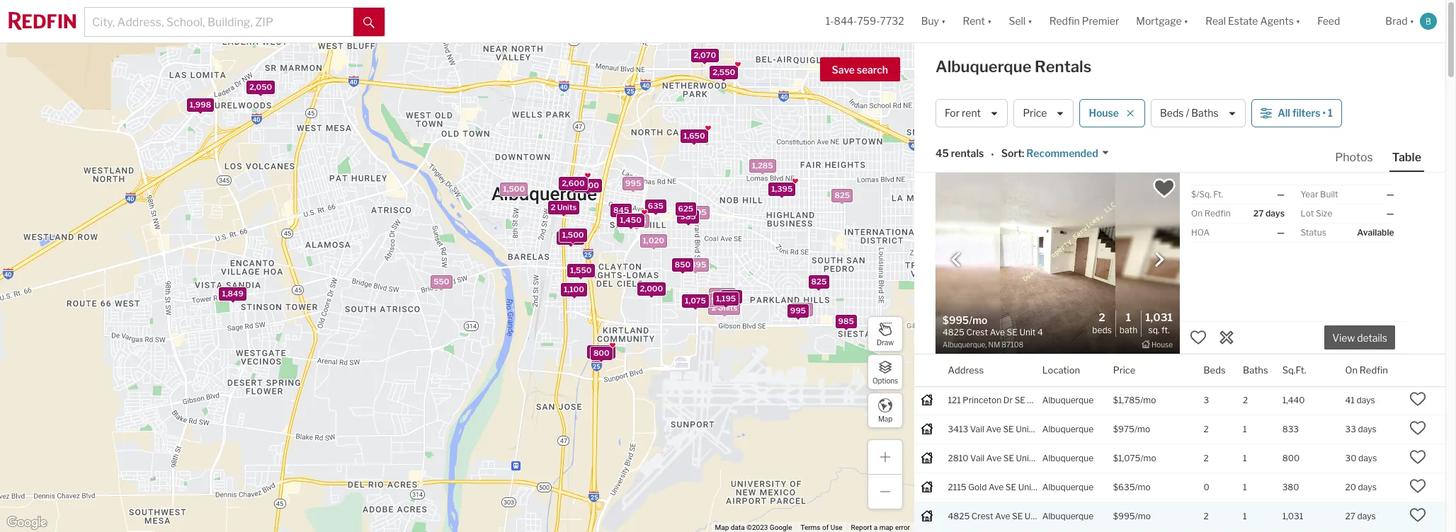 Task type: locate. For each thing, give the bounding box(es) containing it.
•
[[1323, 107, 1326, 119], [991, 149, 995, 161]]

▾ right "sell"
[[1028, 15, 1033, 27]]

favorite this home image right 41 days
[[1410, 391, 1427, 408]]

photos
[[1336, 151, 1374, 164]]

favorite this home image
[[1410, 420, 1427, 437], [1410, 478, 1427, 495], [1410, 507, 1427, 524]]

/
[[1186, 107, 1190, 119]]

albuquerque up unitc
[[1043, 453, 1094, 464]]

— left year
[[1278, 189, 1285, 200]]

45 rentals •
[[936, 148, 995, 161]]

se for 4
[[1013, 511, 1023, 522]]

ft. right sq.
[[1162, 325, 1170, 336]]

1 vertical spatial 985
[[838, 316, 854, 326]]

/mo for $1,785
[[1141, 395, 1157, 406]]

0 horizontal spatial on
[[1192, 208, 1203, 219]]

6 ▾ from the left
[[1410, 15, 1415, 27]]

2 favorite this home image from the top
[[1410, 478, 1427, 495]]

1,550
[[570, 266, 592, 275]]

2 beds
[[1093, 312, 1112, 336]]

1 horizontal spatial on
[[1346, 365, 1358, 376]]

1 horizontal spatial 1,031
[[1283, 511, 1304, 522]]

1 vertical spatial favorite this home image
[[1410, 478, 1427, 495]]

121princeto
[[1046, 395, 1102, 406]]

2810 vail ave se unit unita
[[948, 453, 1060, 464]]

▾ right mortgage
[[1184, 15, 1189, 27]]

unit left unitc
[[1019, 482, 1035, 493]]

1 for 380
[[1244, 482, 1247, 493]]

built
[[1321, 189, 1339, 200]]

on up 41
[[1346, 365, 1358, 376]]

• left sort
[[991, 149, 995, 161]]

1 vertical spatial beds
[[1093, 325, 1112, 336]]

0 vertical spatial map
[[878, 415, 893, 423]]

user photo image
[[1421, 13, 1438, 30]]

ave for 4825
[[996, 511, 1011, 522]]

2 up 0
[[1204, 453, 1209, 464]]

3 favorite this home image from the top
[[1410, 507, 1427, 524]]

2 vertical spatial beds
[[1204, 365, 1226, 376]]

1 horizontal spatial 1,500
[[562, 230, 584, 240]]

baths
[[1192, 107, 1219, 119], [1244, 365, 1269, 376]]

se down the 2810 vail ave se unit unita
[[1006, 482, 1017, 493]]

redfin premier
[[1050, 15, 1120, 27]]

recommended
[[1027, 148, 1099, 160]]

City, Address, School, Building, ZIP search field
[[85, 8, 354, 36]]

0 vertical spatial on
[[1192, 208, 1203, 219]]

0 vertical spatial 2 units
[[551, 202, 577, 212]]

price button
[[1014, 99, 1074, 128], [1114, 355, 1136, 387]]

2 left 845
[[551, 202, 555, 212]]

1 horizontal spatial redfin
[[1205, 208, 1231, 219]]

0 vertical spatial 27
[[1254, 208, 1264, 219]]

▾ for mortgage ▾
[[1184, 15, 1189, 27]]

price up :
[[1023, 107, 1048, 119]]

map down options
[[878, 415, 893, 423]]

0 horizontal spatial baths
[[1192, 107, 1219, 119]]

1,031 up sq.
[[1146, 312, 1173, 325]]

sq.
[[1149, 325, 1160, 336]]

2 horizontal spatial beds
[[1204, 365, 1226, 376]]

1 for 800
[[1244, 453, 1247, 464]]

0 horizontal spatial redfin
[[1050, 15, 1080, 27]]

on up hoa
[[1192, 208, 1203, 219]]

on redfin down $/sq. ft.
[[1192, 208, 1231, 219]]

beds
[[1161, 107, 1184, 119], [1093, 325, 1112, 336], [1204, 365, 1226, 376]]

on
[[1192, 208, 1203, 219], [1346, 365, 1358, 376]]

1-
[[826, 15, 834, 27]]

121
[[948, 395, 961, 406]]

vail right "2810"
[[971, 453, 985, 464]]

favorite this home image right the "30 days"
[[1410, 449, 1427, 466]]

on redfin
[[1192, 208, 1231, 219], [1346, 365, 1389, 376]]

4 ▾ from the left
[[1184, 15, 1189, 27]]

baths left sq.ft.
[[1244, 365, 1269, 376]]

0 horizontal spatial 1,395
[[685, 260, 706, 270]]

0 horizontal spatial units
[[557, 202, 577, 212]]

sq.ft. button
[[1283, 355, 1307, 387]]

remove house image
[[1127, 109, 1135, 118]]

:
[[1022, 148, 1025, 160]]

/mo down $635 /mo
[[1136, 511, 1151, 522]]

27 days down 20 days
[[1346, 511, 1376, 522]]

brad ▾
[[1386, 15, 1415, 27]]

— for size
[[1387, 208, 1395, 219]]

▾ right the agents
[[1297, 15, 1301, 27]]

favorite button checkbox
[[1153, 176, 1177, 201]]

0 vertical spatial beds
[[1161, 107, 1184, 119]]

days right 41
[[1357, 395, 1376, 406]]

0 horizontal spatial price button
[[1014, 99, 1074, 128]]

albuquerque down 121princeto
[[1043, 424, 1094, 435]]

1 horizontal spatial units
[[718, 303, 737, 313]]

unit left unita at the bottom of the page
[[1016, 453, 1033, 464]]

2 units down 2,600 at the top of the page
[[551, 202, 577, 212]]

price button up recommended
[[1014, 99, 1074, 128]]

unit left '4'
[[1025, 511, 1041, 522]]

0 vertical spatial ft.
[[1214, 189, 1224, 200]]

2 ▾ from the left
[[988, 15, 992, 27]]

year built
[[1301, 189, 1339, 200]]

$1,785
[[1114, 395, 1141, 406]]

2 vertical spatial redfin
[[1360, 365, 1389, 376]]

buy ▾
[[922, 15, 946, 27]]

view details button
[[1325, 326, 1396, 350]]

baths right '/'
[[1192, 107, 1219, 119]]

▾ right brad
[[1410, 15, 1415, 27]]

/mo down $1,075 /mo at the bottom of the page
[[1135, 482, 1151, 493]]

beds left '/'
[[1161, 107, 1184, 119]]

beds / baths
[[1161, 107, 1219, 119]]

1 vertical spatial 2 units
[[711, 303, 737, 313]]

1
[[1328, 107, 1333, 119], [1126, 312, 1132, 325], [1244, 424, 1247, 435], [1244, 453, 1247, 464], [1244, 482, 1247, 493], [1244, 511, 1247, 522]]

27 left lot
[[1254, 208, 1264, 219]]

unit for 01
[[1016, 424, 1032, 435]]

albuquerque rentals
[[936, 57, 1092, 76]]

0 horizontal spatial 800
[[593, 348, 610, 358]]

mortgage ▾
[[1137, 15, 1189, 27]]

— up available
[[1387, 208, 1395, 219]]

units down 970
[[718, 303, 737, 313]]

se right dr
[[1015, 395, 1026, 406]]

ave right gold
[[989, 482, 1004, 493]]

2 horizontal spatial redfin
[[1360, 365, 1389, 376]]

map for map data ©2023 google
[[715, 524, 729, 532]]

1 vertical spatial 1,031
[[1283, 511, 1304, 522]]

ave up the 2810 vail ave se unit unita
[[987, 424, 1002, 435]]

0 horizontal spatial 995
[[625, 178, 641, 188]]

0 vertical spatial units
[[557, 202, 577, 212]]

1 vertical spatial on redfin
[[1346, 365, 1389, 376]]

0 vertical spatial baths
[[1192, 107, 1219, 119]]

map inside button
[[878, 415, 893, 423]]

5 ▾ from the left
[[1297, 15, 1301, 27]]

2 down baths button
[[1244, 395, 1249, 406]]

1 horizontal spatial •
[[1323, 107, 1326, 119]]

rent ▾ button
[[955, 0, 1001, 43]]

favorite this home image left x-out this home image
[[1190, 329, 1207, 346]]

1 vertical spatial 995
[[790, 306, 806, 316]]

sort
[[1002, 148, 1022, 160]]

days right 20
[[1359, 482, 1377, 493]]

map for map
[[878, 415, 893, 423]]

1 horizontal spatial 1,395
[[771, 184, 793, 194]]

1,849
[[222, 289, 243, 299]]

1 horizontal spatial 2 units
[[711, 303, 737, 313]]

0 horizontal spatial ft.
[[1162, 325, 1170, 336]]

/mo up $635 /mo
[[1141, 453, 1157, 464]]

0
[[1204, 482, 1210, 493]]

unit for 121princeto
[[1028, 395, 1044, 406]]

1,440
[[1283, 395, 1306, 406]]

0 horizontal spatial map
[[715, 524, 729, 532]]

27 down 20
[[1346, 511, 1356, 522]]

real estate agents ▾ link
[[1206, 0, 1301, 43]]

1 vertical spatial 2,550
[[590, 347, 613, 357]]

33 days
[[1346, 424, 1377, 435]]

1 horizontal spatial 2,550
[[713, 67, 735, 77]]

20 days
[[1346, 482, 1377, 493]]

days for 1,440
[[1357, 395, 1376, 406]]

real estate agents ▾
[[1206, 15, 1301, 27]]

0 vertical spatial vail
[[971, 424, 985, 435]]

0 horizontal spatial price
[[1023, 107, 1048, 119]]

2 vertical spatial favorite this home image
[[1410, 507, 1427, 524]]

1 vertical spatial map
[[715, 524, 729, 532]]

0 horizontal spatial 2 units
[[551, 202, 577, 212]]

3 ▾ from the left
[[1028, 15, 1033, 27]]

1 horizontal spatial ft.
[[1214, 189, 1224, 200]]

/mo up $975 /mo
[[1141, 395, 1157, 406]]

0 vertical spatial •
[[1323, 107, 1326, 119]]

brad
[[1386, 15, 1408, 27]]

map left data
[[715, 524, 729, 532]]

800
[[593, 348, 610, 358], [1283, 453, 1300, 464]]

0 horizontal spatial 1,031
[[1146, 312, 1173, 325]]

favorite button image
[[1153, 176, 1177, 201]]

985 left 'draw' button
[[838, 316, 854, 326]]

1,031 down 380
[[1283, 511, 1304, 522]]

beds for beds button
[[1204, 365, 1226, 376]]

mortgage
[[1137, 15, 1182, 27]]

se for 01
[[1004, 424, 1014, 435]]

2,070
[[694, 50, 716, 60]]

0 vertical spatial favorite this home image
[[1410, 420, 1427, 437]]

0 horizontal spatial 825
[[811, 277, 827, 287]]

all filters • 1 button
[[1252, 99, 1343, 128]]

2 left 1 bath
[[1099, 312, 1106, 325]]

— for ft.
[[1278, 189, 1285, 200]]

/mo for $995
[[1136, 511, 1151, 522]]

redfin premier button
[[1041, 0, 1128, 43]]

baths button
[[1244, 355, 1269, 387]]

4
[[1043, 511, 1049, 522]]

albuquerque down rent ▾ button
[[936, 57, 1032, 76]]

0 horizontal spatial •
[[991, 149, 995, 161]]

0 horizontal spatial 1,500
[[503, 184, 525, 194]]

map button
[[868, 393, 903, 429]]

27 days left lot
[[1254, 208, 1285, 219]]

0 vertical spatial 800
[[593, 348, 610, 358]]

▾ right buy
[[942, 15, 946, 27]]

121 princeton dr se unit 121princeto
[[948, 395, 1102, 406]]

se left '4'
[[1013, 511, 1023, 522]]

ft. right $/sq. at top
[[1214, 189, 1224, 200]]

se down dr
[[1004, 424, 1014, 435]]

1 vertical spatial on
[[1346, 365, 1358, 376]]

2,400
[[576, 180, 599, 190]]

844-
[[834, 15, 858, 27]]

beds up 3
[[1204, 365, 1226, 376]]

1 horizontal spatial price
[[1114, 365, 1136, 376]]

1 vertical spatial vail
[[971, 453, 985, 464]]

1 horizontal spatial 27
[[1346, 511, 1356, 522]]

• for all filters • 1
[[1323, 107, 1326, 119]]

0 vertical spatial 1,395
[[771, 184, 793, 194]]

price button up $1,785
[[1114, 355, 1136, 387]]

▾ for buy ▾
[[942, 15, 946, 27]]

days right 30 in the right bottom of the page
[[1359, 453, 1378, 464]]

vail right 3413
[[971, 424, 985, 435]]

1 favorite this home image from the top
[[1410, 420, 1427, 437]]

2 vertical spatial favorite this home image
[[1410, 449, 1427, 466]]

2,550
[[713, 67, 735, 77], [590, 347, 613, 357]]

unit left 01
[[1016, 424, 1032, 435]]

se up 2115 gold ave se unit unitc
[[1004, 453, 1015, 464]]

1 vertical spatial 825
[[811, 277, 827, 287]]

1 vertical spatial price button
[[1114, 355, 1136, 387]]

2 units down 970
[[711, 303, 737, 313]]

1 horizontal spatial price button
[[1114, 355, 1136, 387]]

— down "table" button on the top right of the page
[[1387, 189, 1395, 200]]

0 vertical spatial 1,031
[[1146, 312, 1173, 325]]

1 horizontal spatial baths
[[1244, 365, 1269, 376]]

1,500 left 2,600 at the top of the page
[[503, 184, 525, 194]]

albuquerque down unita at the bottom of the page
[[1043, 482, 1094, 493]]

1 vertical spatial favorite this home image
[[1410, 391, 1427, 408]]

1 vertical spatial 1,500
[[562, 230, 584, 240]]

on inside button
[[1346, 365, 1358, 376]]

0 vertical spatial price button
[[1014, 99, 1074, 128]]

/mo up $1,075 /mo at the bottom of the page
[[1135, 424, 1151, 435]]

1 vertical spatial •
[[991, 149, 995, 161]]

favorite this home image for 33 days
[[1410, 420, 1427, 437]]

1 vertical spatial ft.
[[1162, 325, 1170, 336]]

unit right dr
[[1028, 395, 1044, 406]]

units down 2,600 at the top of the page
[[557, 202, 577, 212]]

1 horizontal spatial 27 days
[[1346, 511, 1376, 522]]

se
[[1015, 395, 1026, 406], [1004, 424, 1014, 435], [1004, 453, 1015, 464], [1006, 482, 1017, 493], [1013, 511, 1023, 522]]

house button
[[1080, 99, 1146, 128]]

price up $1,785
[[1114, 365, 1136, 376]]

days for 800
[[1359, 453, 1378, 464]]

0 vertical spatial 825
[[835, 190, 850, 200]]

— left status
[[1278, 227, 1285, 238]]

7732
[[880, 15, 905, 27]]

days down 20 days
[[1358, 511, 1376, 522]]

redfin left the premier
[[1050, 15, 1080, 27]]

1,395 down 1,285
[[771, 184, 793, 194]]

1 horizontal spatial 985
[[838, 316, 854, 326]]

▾ right rent
[[988, 15, 992, 27]]

1,395
[[771, 184, 793, 194], [685, 260, 706, 270]]

ave up 2115 gold ave se unit unitc
[[987, 453, 1002, 464]]

on redfin up 41 days
[[1346, 365, 1389, 376]]

$635
[[1114, 482, 1135, 493]]

1 vertical spatial 1,395
[[685, 260, 706, 270]]

• inside "button"
[[1323, 107, 1326, 119]]

/mo for $975
[[1135, 424, 1151, 435]]

1,650
[[683, 131, 705, 141]]

map region
[[0, 0, 1068, 533]]

ave right crest
[[996, 511, 1011, 522]]

ft. inside '1,031 sq. ft.'
[[1162, 325, 1170, 336]]

albuquerque down location button in the right of the page
[[1043, 395, 1094, 406]]

beds / baths button
[[1151, 99, 1246, 128]]

▾ for sell ▾
[[1028, 15, 1033, 27]]

days right 33
[[1359, 424, 1377, 435]]

• right the filters
[[1323, 107, 1326, 119]]

1,395 up 1,075
[[685, 260, 706, 270]]

0 vertical spatial 985
[[680, 212, 696, 222]]

unit for unitc
[[1019, 482, 1035, 493]]

sort :
[[1002, 148, 1025, 160]]

33
[[1346, 424, 1357, 435]]

sell ▾
[[1009, 15, 1033, 27]]

0 horizontal spatial 27 days
[[1254, 208, 1285, 219]]

▾
[[942, 15, 946, 27], [988, 15, 992, 27], [1028, 15, 1033, 27], [1184, 15, 1189, 27], [1297, 15, 1301, 27], [1410, 15, 1415, 27]]

1 horizontal spatial beds
[[1161, 107, 1184, 119]]

0 horizontal spatial on redfin
[[1192, 208, 1231, 219]]

beds for beds / baths
[[1161, 107, 1184, 119]]

rent ▾
[[963, 15, 992, 27]]

all filters • 1
[[1278, 107, 1333, 119]]

1,500 up the 1,550
[[562, 230, 584, 240]]

beds inside button
[[1161, 107, 1184, 119]]

days
[[1266, 208, 1285, 219], [1357, 395, 1376, 406], [1359, 424, 1377, 435], [1359, 453, 1378, 464], [1359, 482, 1377, 493], [1358, 511, 1376, 522]]

heading
[[943, 314, 1058, 351]]

available
[[1358, 227, 1395, 238]]

days for 833
[[1359, 424, 1377, 435]]

995
[[625, 178, 641, 188], [790, 306, 806, 316]]

1 horizontal spatial on redfin
[[1346, 365, 1389, 376]]

1 horizontal spatial map
[[878, 415, 893, 423]]

— for built
[[1387, 189, 1395, 200]]

for rent button
[[936, 99, 1008, 128]]

favorite this home image for 1,440
[[1410, 391, 1427, 408]]

redfin down 'details'
[[1360, 365, 1389, 376]]

• inside 45 rentals •
[[991, 149, 995, 161]]

beds left bath
[[1093, 325, 1112, 336]]

985 up 850
[[680, 212, 696, 222]]

1 ▾ from the left
[[942, 15, 946, 27]]

se for unita
[[1004, 453, 1015, 464]]

1 horizontal spatial 800
[[1283, 453, 1300, 464]]

favorite this home image
[[1190, 329, 1207, 346], [1410, 391, 1427, 408], [1410, 449, 1427, 466]]

redfin down $/sq. ft.
[[1205, 208, 1231, 219]]

1,185
[[626, 216, 647, 226]]



Task type: describe. For each thing, give the bounding box(es) containing it.
lot
[[1301, 208, 1315, 219]]

report
[[851, 524, 872, 532]]

unit for 4
[[1025, 511, 1041, 522]]

estate
[[1229, 15, 1259, 27]]

for
[[945, 107, 960, 119]]

0 vertical spatial 1,500
[[503, 184, 525, 194]]

01
[[1034, 424, 1044, 435]]

2 inside 2 beds
[[1099, 312, 1106, 325]]

google
[[770, 524, 792, 532]]

days for 1,031
[[1358, 511, 1376, 522]]

save search button
[[820, 57, 901, 81]]

1 vertical spatial baths
[[1244, 365, 1269, 376]]

1 vertical spatial redfin
[[1205, 208, 1231, 219]]

41 days
[[1346, 395, 1376, 406]]

sq.ft.
[[1283, 365, 1307, 376]]

$/sq. ft.
[[1192, 189, 1224, 200]]

se for 121princeto
[[1015, 395, 1026, 406]]

1,095
[[711, 289, 733, 299]]

favorite this home image for 800
[[1410, 449, 1427, 466]]

next button image
[[1153, 253, 1167, 267]]

1,595
[[685, 208, 707, 217]]

rentals
[[1035, 57, 1092, 76]]

ave for 2810
[[987, 453, 1002, 464]]

1 horizontal spatial 995
[[790, 306, 806, 316]]

0 vertical spatial redfin
[[1050, 15, 1080, 27]]

map
[[880, 524, 894, 532]]

baths inside button
[[1192, 107, 1219, 119]]

previous button image
[[949, 253, 964, 267]]

real estate agents ▾ button
[[1198, 0, 1310, 43]]

1,031 for 1,031
[[1283, 511, 1304, 522]]

feed
[[1318, 15, 1341, 27]]

2 down 0
[[1204, 511, 1209, 522]]

all
[[1278, 107, 1291, 119]]

map data ©2023 google
[[715, 524, 792, 532]]

$635 /mo
[[1114, 482, 1151, 493]]

agents
[[1261, 15, 1294, 27]]

1 horizontal spatial 825
[[835, 190, 850, 200]]

days left lot
[[1266, 208, 1285, 219]]

favorite this home image for 20 days
[[1410, 478, 1427, 495]]

of
[[823, 524, 829, 532]]

$/sq.
[[1192, 189, 1212, 200]]

0 vertical spatial 27 days
[[1254, 208, 1285, 219]]

1 vertical spatial 27 days
[[1346, 511, 1376, 522]]

0 horizontal spatial 2,550
[[590, 347, 613, 357]]

759-
[[858, 15, 880, 27]]

a
[[874, 524, 878, 532]]

terms of use
[[801, 524, 843, 532]]

30 days
[[1346, 453, 1378, 464]]

vail for 3413
[[971, 424, 985, 435]]

833
[[1283, 424, 1299, 435]]

se for unitc
[[1006, 482, 1017, 493]]

year
[[1301, 189, 1319, 200]]

1-844-759-7732
[[826, 15, 905, 27]]

380
[[1283, 482, 1300, 493]]

1 bath
[[1120, 312, 1138, 336]]

draw button
[[868, 317, 903, 352]]

unita
[[1035, 453, 1060, 464]]

1 for 1,031
[[1244, 511, 1247, 522]]

vail for 2810
[[971, 453, 985, 464]]

/mo for $635
[[1135, 482, 1151, 493]]

2,050
[[249, 82, 272, 92]]

1-844-759-7732 link
[[826, 15, 905, 27]]

sell ▾ button
[[1001, 0, 1041, 43]]

2115 gold ave se unit unitc
[[948, 482, 1063, 493]]

photo of 4825 crest ave se unit 4, albuquerque, nm 87108 image
[[936, 173, 1180, 354]]

report a map error link
[[851, 524, 910, 532]]

1 inside 1 bath
[[1126, 312, 1132, 325]]

options
[[873, 377, 898, 385]]

for rent
[[945, 107, 981, 119]]

google image
[[4, 514, 50, 533]]

view details link
[[1325, 325, 1396, 350]]

sell
[[1009, 15, 1026, 27]]

3413 vail ave se unit 01 albuquerque
[[948, 424, 1094, 435]]

albuquerque down unitc
[[1043, 511, 1094, 522]]

0 vertical spatial price
[[1023, 107, 1048, 119]]

635
[[648, 201, 663, 211]]

days for 380
[[1359, 482, 1377, 493]]

dr
[[1004, 395, 1013, 406]]

terms of use link
[[801, 524, 843, 532]]

0 vertical spatial 995
[[625, 178, 641, 188]]

report a map error
[[851, 524, 910, 532]]

2 down 1,095
[[711, 303, 716, 313]]

0 vertical spatial favorite this home image
[[1190, 329, 1207, 346]]

details
[[1358, 333, 1388, 345]]

▾ for rent ▾
[[988, 15, 992, 27]]

/mo for $1,075
[[1141, 453, 1157, 464]]

1 inside "button"
[[1328, 107, 1333, 119]]

4825 crest ave se unit 4 albuquerque
[[948, 511, 1094, 522]]

0 vertical spatial 2,550
[[713, 67, 735, 77]]

550
[[433, 277, 449, 287]]

0 horizontal spatial 27
[[1254, 208, 1264, 219]]

0 horizontal spatial 985
[[680, 212, 696, 222]]

save search
[[832, 64, 888, 76]]

mortgage ▾ button
[[1128, 0, 1198, 43]]

view details
[[1333, 333, 1388, 345]]

2115
[[948, 482, 967, 493]]

1 vertical spatial units
[[718, 303, 737, 313]]

draw
[[877, 338, 894, 347]]

ave for 2115
[[989, 482, 1004, 493]]

$1,785 /mo
[[1114, 395, 1157, 406]]

800 inside map region
[[593, 348, 610, 358]]

location
[[1043, 365, 1081, 376]]

2 down 3
[[1204, 424, 1209, 435]]

1,285
[[752, 160, 773, 170]]

• for 45 rentals •
[[991, 149, 995, 161]]

address button
[[948, 355, 984, 387]]

1,031 for 1,031 sq. ft.
[[1146, 312, 1173, 325]]

princeton
[[963, 395, 1002, 406]]

1,195
[[716, 294, 736, 304]]

sell ▾ button
[[1009, 0, 1033, 43]]

x-out this home image
[[1219, 329, 1236, 346]]

▾ for brad ▾
[[1410, 15, 1415, 27]]

2810
[[948, 453, 969, 464]]

970
[[724, 291, 739, 301]]

photos button
[[1333, 150, 1390, 171]]

address
[[948, 365, 984, 376]]

mortgage ▾ button
[[1137, 0, 1189, 43]]

recommended button
[[1025, 147, 1110, 161]]

1 vertical spatial 800
[[1283, 453, 1300, 464]]

rentals
[[951, 148, 984, 160]]

buy ▾ button
[[913, 0, 955, 43]]

1 for 833
[[1244, 424, 1247, 435]]

favorite this home image for 27 days
[[1410, 507, 1427, 524]]

$975 /mo
[[1114, 424, 1151, 435]]

premier
[[1082, 15, 1120, 27]]

ave for 3413
[[987, 424, 1002, 435]]

41
[[1346, 395, 1355, 406]]

unitc
[[1037, 482, 1063, 493]]

real
[[1206, 15, 1226, 27]]

filters
[[1293, 107, 1321, 119]]

1 vertical spatial price
[[1114, 365, 1136, 376]]

unit for unita
[[1016, 453, 1033, 464]]

0 horizontal spatial beds
[[1093, 325, 1112, 336]]

1 vertical spatial 27
[[1346, 511, 1356, 522]]

1,450
[[620, 215, 641, 225]]

$995
[[1114, 511, 1136, 522]]

table button
[[1390, 150, 1425, 172]]

buy ▾ button
[[922, 0, 946, 43]]

on redfin button
[[1346, 355, 1389, 387]]

use
[[831, 524, 843, 532]]

rent ▾ button
[[963, 0, 992, 43]]

submit search image
[[363, 17, 375, 28]]

0 vertical spatial on redfin
[[1192, 208, 1231, 219]]

$1,075
[[1114, 453, 1141, 464]]

4825
[[948, 511, 970, 522]]



Task type: vqa. For each thing, say whether or not it's contained in the screenshot.


